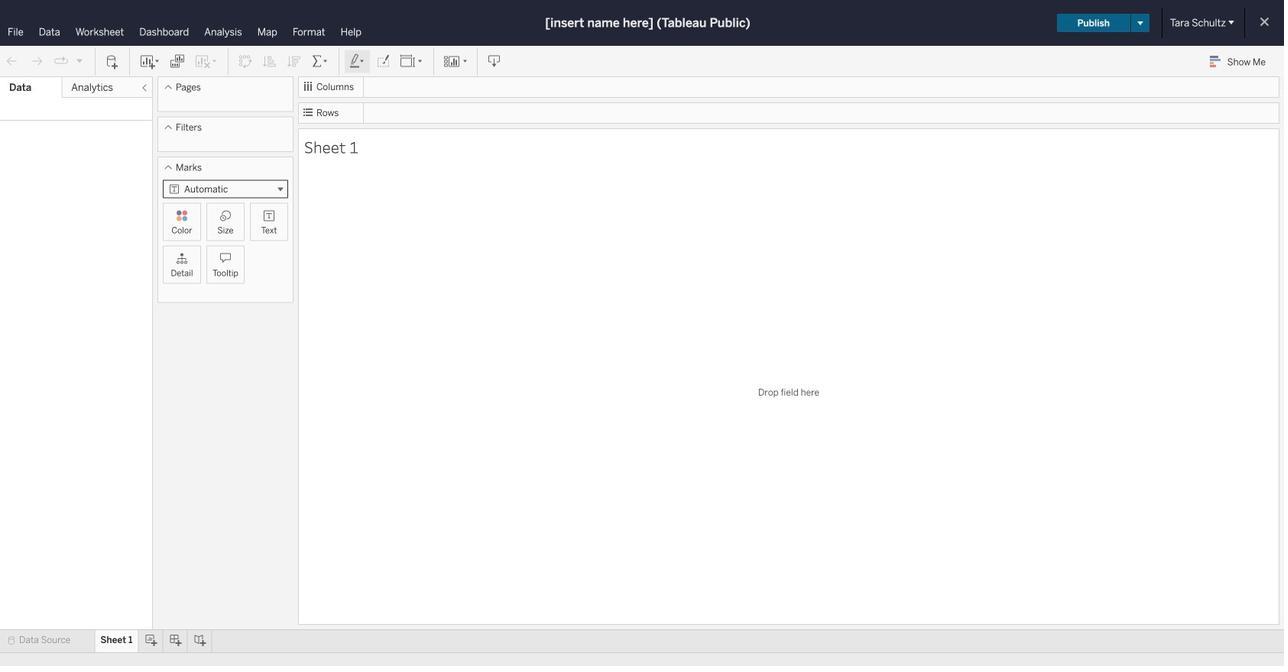 Task type: describe. For each thing, give the bounding box(es) containing it.
undo image
[[5, 54, 20, 69]]

highlight image
[[349, 54, 366, 69]]

new worksheet image
[[139, 54, 161, 69]]

1 horizontal spatial replay animation image
[[75, 56, 84, 65]]

redo image
[[29, 54, 44, 69]]

collapse image
[[140, 83, 149, 93]]



Task type: vqa. For each thing, say whether or not it's contained in the screenshot.
Collapse Icon
yes



Task type: locate. For each thing, give the bounding box(es) containing it.
sort ascending image
[[262, 54, 278, 69]]

swap rows and columns image
[[238, 54, 253, 69]]

format workbook image
[[375, 54, 391, 69]]

show/hide cards image
[[444, 54, 468, 69]]

new data source image
[[105, 54, 120, 69]]

clear sheet image
[[194, 54, 219, 69]]

fit image
[[400, 54, 424, 69]]

replay animation image right the redo icon
[[54, 54, 69, 69]]

0 horizontal spatial replay animation image
[[54, 54, 69, 69]]

duplicate image
[[170, 54, 185, 69]]

totals image
[[311, 54, 330, 69]]

sort descending image
[[287, 54, 302, 69]]

replay animation image
[[54, 54, 69, 69], [75, 56, 84, 65]]

download image
[[487, 54, 502, 69]]

replay animation image left new data source icon
[[75, 56, 84, 65]]



